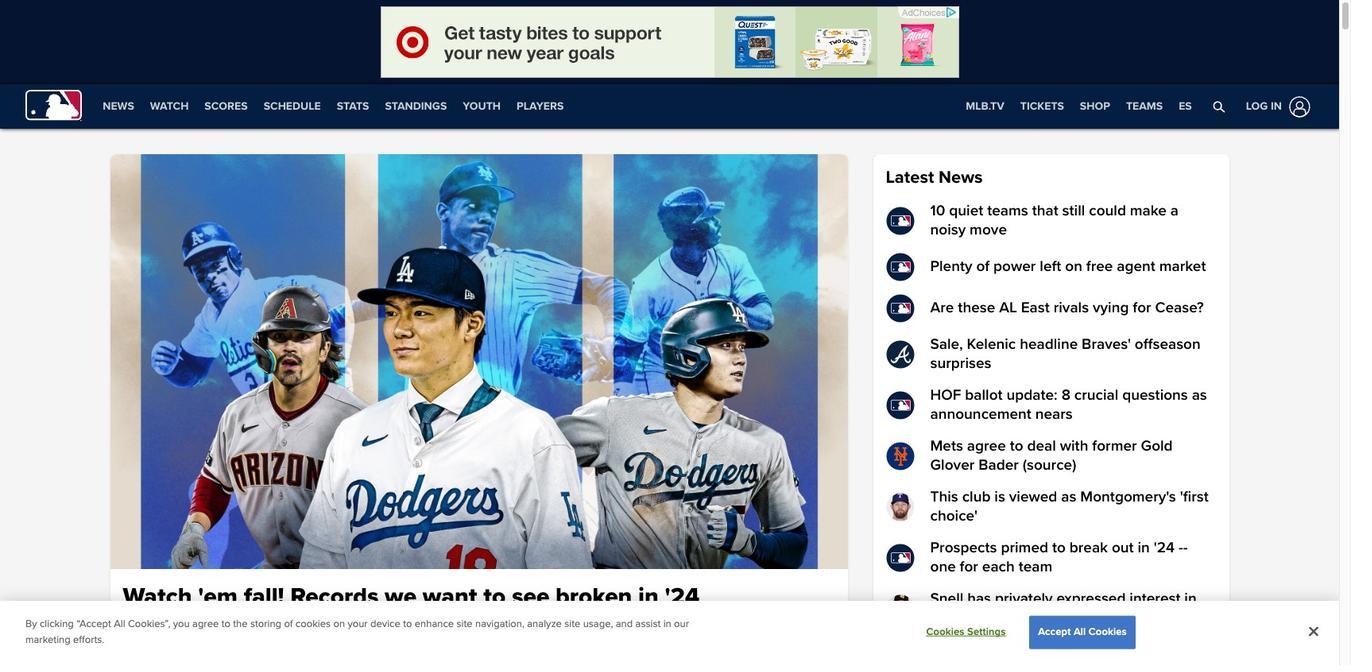 Task type: vqa. For each thing, say whether or not it's contained in the screenshot.
Connect with MLB
no



Task type: describe. For each thing, give the bounding box(es) containing it.
break
[[1070, 539, 1109, 557]]

teams
[[988, 202, 1029, 220]]

1 horizontal spatial on
[[1066, 258, 1083, 276]]

sale,
[[931, 336, 963, 354]]

hof
[[931, 386, 962, 405]]

rivals
[[1054, 299, 1089, 317]]

'24 inside the watch 'em fall! records we want to see broken in '24 some baseball milestones need a whole season, while others are over in just one pitch. either way, there's nothing like watching history being made. here are eight records that could realistically fall this year.
[[665, 582, 700, 611]]

season,
[[395, 618, 447, 636]]

your
[[348, 618, 368, 631]]

advertisement region
[[380, 6, 959, 78]]

latest news
[[886, 167, 983, 188]]

questions
[[1123, 386, 1189, 405]]

prospects
[[931, 539, 998, 557]]

one inside the watch 'em fall! records we want to see broken in '24 some baseball milestones need a whole season, while others are over in just one pitch. either way, there's nothing like watching history being made. here are eight records that could realistically fall this year.
[[638, 618, 664, 636]]

agent
[[1117, 258, 1156, 276]]

while
[[450, 618, 486, 636]]

news link
[[95, 84, 142, 129]]

to inside the watch 'em fall! records we want to see broken in '24 some baseball milestones need a whole season, while others are over in just one pitch. either way, there's nothing like watching history being made. here are eight records that could realistically fall this year.
[[484, 582, 506, 611]]

make
[[1131, 202, 1167, 220]]

10 quiet teams that still could make a noisy move
[[931, 202, 1179, 239]]

log in
[[1247, 99, 1283, 113]]

(source)
[[1023, 456, 1077, 475]]

b. snell image
[[886, 595, 915, 623]]

snell
[[931, 590, 964, 608]]

analyze
[[527, 618, 562, 631]]

privacy alert dialog
[[0, 601, 1340, 666]]

news inside "link"
[[103, 99, 134, 113]]

players
[[517, 99, 564, 113]]

update:
[[1007, 386, 1058, 405]]

that inside 10 quiet teams that still could make a noisy move
[[1033, 202, 1059, 220]]

cookies settings button
[[917, 617, 1016, 648]]

eight
[[467, 637, 500, 655]]

prospects primed to break out in '24 -- one for each team link
[[886, 539, 1217, 577]]

either
[[708, 618, 747, 636]]

2 - from the left
[[1184, 539, 1188, 557]]

navigation,
[[475, 618, 525, 631]]

out
[[1112, 539, 1134, 557]]

log
[[1247, 99, 1269, 113]]

watch link
[[142, 84, 197, 129]]

cookies
[[296, 618, 331, 631]]

1 vertical spatial are
[[441, 637, 463, 655]]

scores
[[205, 99, 248, 113]]

accept
[[1039, 626, 1071, 638]]

accept all cookies
[[1039, 626, 1127, 638]]

viewed
[[1010, 488, 1058, 507]]

watch 'em fall! records we want to see broken in '24 image
[[110, 154, 848, 569]]

fall!
[[244, 582, 284, 611]]

stats link
[[329, 84, 377, 129]]

teams
[[1127, 99, 1163, 113]]

with
[[1060, 437, 1089, 456]]

could inside 10 quiet teams that still could make a noisy move
[[1090, 202, 1127, 220]]

mets agree to deal with former gold glover bader (source) link
[[886, 437, 1217, 476]]

here
[[404, 637, 437, 655]]

tertiary navigation element
[[958, 84, 1200, 129]]

braves'
[[1082, 336, 1131, 354]]

cookies settings
[[927, 626, 1006, 638]]

announcement
[[931, 406, 1032, 424]]

milestones
[[225, 618, 297, 636]]

players link
[[509, 84, 572, 129]]

this inside the watch 'em fall! records we want to see broken in '24 some baseball milestones need a whole season, while others are over in just one pitch. either way, there's nothing like watching history being made. here are eight records that could realistically fall this year.
[[730, 637, 754, 655]]

broken
[[556, 582, 632, 611]]

"accept
[[76, 618, 111, 631]]

mlb image for hof
[[886, 391, 915, 420]]

in inside snell has privately expressed interest in joining this team (report)
[[1185, 590, 1197, 608]]

al
[[1000, 299, 1018, 317]]

mlb image for plenty
[[886, 253, 915, 281]]

by
[[25, 618, 37, 631]]

joining
[[931, 609, 976, 627]]

that inside the watch 'em fall! records we want to see broken in '24 some baseball milestones need a whole season, while others are over in just one pitch. either way, there's nothing like watching history being made. here are eight records that could realistically fall this year.
[[559, 637, 584, 655]]

1 - from the left
[[1179, 539, 1184, 557]]

watch 'em fall! records we want to see broken in '24 some baseball milestones need a whole season, while others are over in just one pitch. either way, there's nothing like watching history being made. here are eight records that could realistically fall this year.
[[123, 582, 829, 655]]

club
[[963, 488, 991, 507]]

hof ballot update: 8 crucial questions as announcement nears link
[[886, 386, 1217, 425]]

1 site from the left
[[457, 618, 473, 631]]

storing
[[250, 618, 282, 631]]

standings link
[[377, 84, 455, 129]]

made.
[[359, 637, 400, 655]]

usage,
[[583, 618, 613, 631]]

mlb.tv link
[[958, 84, 1013, 129]]

mlb image
[[886, 207, 915, 235]]

each
[[983, 558, 1015, 576]]

the
[[233, 618, 248, 631]]

schedule link
[[256, 84, 329, 129]]

nothing
[[123, 637, 174, 655]]

sale, kelenic headline braves' offseason surprises link
[[886, 336, 1217, 374]]

move
[[970, 221, 1007, 239]]

year.
[[758, 637, 789, 655]]

crucial
[[1075, 386, 1119, 405]]

settings
[[968, 626, 1006, 638]]

plenty of power left on free agent market
[[931, 258, 1207, 276]]

surprises
[[931, 355, 992, 373]]

this club is viewed as montgomery's 'first choice' link
[[886, 488, 1217, 526]]

device
[[371, 618, 401, 631]]

former
[[1093, 437, 1138, 456]]

in inside by clicking "accept all cookies", you agree to the storing of cookies on your device to enhance site navigation, analyze site usage, and assist in our marketing efforts.
[[664, 618, 672, 631]]

these
[[958, 299, 996, 317]]

free
[[1087, 258, 1114, 276]]

1 horizontal spatial for
[[1133, 299, 1152, 317]]

has
[[968, 590, 992, 608]]

east
[[1021, 299, 1050, 317]]

montgomery's
[[1081, 488, 1177, 507]]

are these al east rivals vying for cease?
[[931, 299, 1204, 317]]

es
[[1179, 99, 1192, 113]]

fall
[[707, 637, 726, 655]]

'em
[[198, 582, 238, 611]]



Task type: locate. For each thing, give the bounding box(es) containing it.
of
[[977, 258, 990, 276], [284, 618, 293, 631]]

0 horizontal spatial site
[[457, 618, 473, 631]]

accept all cookies button
[[1030, 616, 1136, 649]]

in right interest on the bottom right of the page
[[1185, 590, 1197, 608]]

major league baseball image
[[25, 89, 82, 121]]

1 horizontal spatial agree
[[968, 437, 1006, 456]]

1 vertical spatial on
[[334, 618, 345, 631]]

realistically
[[629, 637, 703, 655]]

cookies inside accept all cookies button
[[1089, 626, 1127, 638]]

that left "still"
[[1033, 202, 1059, 220]]

1 vertical spatial a
[[339, 618, 347, 636]]

1 cookies from the left
[[927, 626, 965, 638]]

site left usage, on the bottom
[[565, 618, 581, 631]]

see
[[512, 582, 550, 611]]

mlb image down j. montgomery image at the bottom of the page
[[886, 544, 915, 573]]

this
[[980, 609, 1004, 627], [730, 637, 754, 655]]

assist
[[636, 618, 661, 631]]

in left just
[[595, 618, 607, 636]]

to up navigation,
[[484, 582, 506, 611]]

that
[[1033, 202, 1059, 220], [559, 637, 584, 655]]

1 vertical spatial this
[[730, 637, 754, 655]]

1 vertical spatial of
[[284, 618, 293, 631]]

this down has
[[980, 609, 1004, 627]]

0 horizontal spatial all
[[114, 618, 125, 631]]

our
[[674, 618, 689, 631]]

top navigation element
[[0, 84, 1340, 129]]

1 horizontal spatial a
[[1171, 202, 1179, 220]]

3 mlb image from the top
[[886, 391, 915, 420]]

1 horizontal spatial of
[[977, 258, 990, 276]]

to left 'break'
[[1053, 539, 1066, 557]]

0 vertical spatial one
[[931, 558, 956, 576]]

deal
[[1028, 437, 1057, 456]]

news up quiet
[[939, 167, 983, 188]]

in right log
[[1271, 99, 1283, 113]]

search image
[[1214, 100, 1226, 113]]

2 cookies from the left
[[1089, 626, 1127, 638]]

glover
[[931, 456, 975, 475]]

as inside the hof ballot update: 8 crucial questions as announcement nears
[[1192, 386, 1208, 405]]

this inside snell has privately expressed interest in joining this team (report)
[[980, 609, 1004, 627]]

to right device
[[403, 618, 412, 631]]

10
[[931, 202, 946, 220]]

0 horizontal spatial of
[[284, 618, 293, 631]]

watch 'em fall! records we want to see broken in '24 link
[[123, 582, 835, 611]]

offseason
[[1135, 336, 1201, 354]]

by clicking "accept all cookies", you agree to the storing of cookies on your device to enhance site navigation, analyze site usage, and assist in our marketing efforts.
[[25, 618, 689, 646]]

mets image
[[886, 442, 915, 471]]

mlb image down mlb icon
[[886, 253, 915, 281]]

is
[[995, 488, 1006, 507]]

1 vertical spatial '24
[[665, 582, 700, 611]]

0 vertical spatial that
[[1033, 202, 1059, 220]]

0 horizontal spatial for
[[960, 558, 979, 576]]

1 vertical spatial agree
[[192, 618, 219, 631]]

need
[[301, 618, 335, 636]]

mlb image left are
[[886, 294, 915, 323]]

0 vertical spatial this
[[980, 609, 1004, 627]]

plenty
[[931, 258, 973, 276]]

news
[[103, 99, 134, 113], [939, 167, 983, 188]]

1 vertical spatial one
[[638, 618, 664, 636]]

1 vertical spatial team
[[1008, 609, 1042, 627]]

in inside prospects primed to break out in '24 -- one for each team
[[1138, 539, 1150, 557]]

1 horizontal spatial one
[[931, 558, 956, 576]]

nears
[[1036, 406, 1073, 424]]

0 horizontal spatial are
[[441, 637, 463, 655]]

1 horizontal spatial could
[[1090, 202, 1127, 220]]

cookies down snell
[[927, 626, 965, 638]]

in left our
[[664, 618, 672, 631]]

as right questions on the right
[[1192, 386, 1208, 405]]

1 horizontal spatial are
[[536, 618, 557, 636]]

0 horizontal spatial one
[[638, 618, 664, 636]]

plenty of power left on free agent market link
[[886, 253, 1217, 281]]

0 horizontal spatial on
[[334, 618, 345, 631]]

are down while
[[441, 637, 463, 655]]

0 vertical spatial team
[[1019, 558, 1053, 576]]

1 vertical spatial could
[[588, 637, 625, 655]]

standings
[[385, 99, 447, 113]]

to left the deal
[[1010, 437, 1024, 456]]

0 vertical spatial agree
[[968, 437, 1006, 456]]

a inside the watch 'em fall! records we want to see broken in '24 some baseball milestones need a whole season, while others are over in just one pitch. either way, there's nothing like watching history being made. here are eight records that could realistically fall this year.
[[339, 618, 347, 636]]

0 horizontal spatial that
[[559, 637, 584, 655]]

watch inside the watch 'em fall! records we want to see broken in '24 some baseball milestones need a whole season, while others are over in just one pitch. either way, there's nothing like watching history being made. here are eight records that could realistically fall this year.
[[123, 582, 192, 611]]

this
[[931, 488, 959, 507]]

mlb image for prospects
[[886, 544, 915, 573]]

left
[[1040, 258, 1062, 276]]

team down "primed" at the bottom right of page
[[1019, 558, 1053, 576]]

team down privately
[[1008, 609, 1042, 627]]

'24 inside prospects primed to break out in '24 -- one for each team
[[1154, 539, 1175, 557]]

of right plenty
[[977, 258, 990, 276]]

0 horizontal spatial news
[[103, 99, 134, 113]]

market
[[1160, 258, 1207, 276]]

a
[[1171, 202, 1179, 220], [339, 618, 347, 636]]

mlb image inside prospects primed to break out in '24 -- one for each team link
[[886, 544, 915, 573]]

0 horizontal spatial this
[[730, 637, 754, 655]]

to inside mets agree to deal with former gold glover bader (source)
[[1010, 437, 1024, 456]]

all right "accept
[[114, 618, 125, 631]]

news left 'watch' link
[[103, 99, 134, 113]]

1 horizontal spatial as
[[1192, 386, 1208, 405]]

could inside the watch 'em fall! records we want to see broken in '24 some baseball milestones need a whole season, while others are over in just one pitch. either way, there's nothing like watching history being made. here are eight records that could realistically fall this year.
[[588, 637, 625, 655]]

0 vertical spatial '24
[[1154, 539, 1175, 557]]

j. montgomery image
[[886, 493, 915, 522]]

0 vertical spatial a
[[1171, 202, 1179, 220]]

bader
[[979, 456, 1019, 475]]

mlb image inside hof ballot update: 8 crucial questions as announcement nears "link"
[[886, 391, 915, 420]]

are
[[536, 618, 557, 636], [441, 637, 463, 655]]

0 vertical spatial watch
[[150, 99, 189, 113]]

clicking
[[40, 618, 74, 631]]

1 vertical spatial news
[[939, 167, 983, 188]]

in up assist
[[639, 582, 659, 611]]

1 horizontal spatial news
[[939, 167, 983, 188]]

team inside snell has privately expressed interest in joining this team (report)
[[1008, 609, 1042, 627]]

agree inside mets agree to deal with former gold glover bader (source)
[[968, 437, 1006, 456]]

on right left
[[1066, 258, 1083, 276]]

cookies",
[[128, 618, 170, 631]]

0 vertical spatial as
[[1192, 386, 1208, 405]]

one down prospects
[[931, 558, 956, 576]]

in inside dropdown button
[[1271, 99, 1283, 113]]

team inside prospects primed to break out in '24 -- one for each team
[[1019, 558, 1053, 576]]

a left your
[[339, 618, 347, 636]]

headline
[[1020, 336, 1078, 354]]

secondary navigation element
[[95, 84, 572, 129]]

kelenic
[[967, 336, 1016, 354]]

this down either
[[730, 637, 754, 655]]

0 vertical spatial news
[[103, 99, 134, 113]]

over
[[561, 618, 591, 636]]

0 vertical spatial could
[[1090, 202, 1127, 220]]

0 vertical spatial on
[[1066, 258, 1083, 276]]

team
[[1019, 558, 1053, 576], [1008, 609, 1042, 627]]

and
[[616, 618, 633, 631]]

0 vertical spatial are
[[536, 618, 557, 636]]

shop
[[1080, 99, 1111, 113]]

some
[[123, 618, 161, 636]]

scores link
[[197, 84, 256, 129]]

youth link
[[455, 84, 509, 129]]

of up history
[[284, 618, 293, 631]]

'24 up our
[[665, 582, 700, 611]]

watch right news "link"
[[150, 99, 189, 113]]

a right make
[[1171, 202, 1179, 220]]

1 vertical spatial that
[[559, 637, 584, 655]]

that down over
[[559, 637, 584, 655]]

1 horizontal spatial that
[[1033, 202, 1059, 220]]

0 vertical spatial of
[[977, 258, 990, 276]]

agree right you
[[192, 618, 219, 631]]

0 horizontal spatial as
[[1062, 488, 1077, 507]]

es link
[[1171, 84, 1200, 129]]

1 mlb image from the top
[[886, 253, 915, 281]]

to left the
[[222, 618, 231, 631]]

mets agree to deal with former gold glover bader (source)
[[931, 437, 1173, 475]]

records
[[290, 582, 379, 611]]

log in button
[[1237, 93, 1314, 120]]

hof ballot update: 8 crucial questions as announcement nears
[[931, 386, 1208, 424]]

like
[[178, 637, 201, 655]]

mets
[[931, 437, 964, 456]]

1 horizontal spatial site
[[565, 618, 581, 631]]

agree inside by clicking "accept all cookies", you agree to the storing of cookies on your device to enhance site navigation, analyze site usage, and assist in our marketing efforts.
[[192, 618, 219, 631]]

enhance
[[415, 618, 454, 631]]

'24 right out in the right of the page
[[1154, 539, 1175, 557]]

0 horizontal spatial cookies
[[927, 626, 965, 638]]

vying
[[1093, 299, 1129, 317]]

watch
[[150, 99, 189, 113], [123, 582, 192, 611]]

as inside this club is viewed as montgomery's 'first choice'
[[1062, 488, 1077, 507]]

power
[[994, 258, 1036, 276]]

0 horizontal spatial '24
[[665, 582, 700, 611]]

-
[[1179, 539, 1184, 557], [1184, 539, 1188, 557]]

watch for watch
[[150, 99, 189, 113]]

pitch.
[[668, 618, 704, 636]]

are up records
[[536, 618, 557, 636]]

marketing
[[25, 633, 71, 646]]

one up realistically
[[638, 618, 664, 636]]

1 horizontal spatial '24
[[1154, 539, 1175, 557]]

still
[[1063, 202, 1086, 220]]

2 site from the left
[[565, 618, 581, 631]]

primed
[[1001, 539, 1049, 557]]

4 mlb image from the top
[[886, 544, 915, 573]]

all inside by clicking "accept all cookies", you agree to the storing of cookies on your device to enhance site navigation, analyze site usage, and assist in our marketing efforts.
[[114, 618, 125, 631]]

watch for watch 'em fall! records we want to see broken in '24 some baseball milestones need a whole season, while others are over in just one pitch. either way, there's nothing like watching history being made. here are eight records that could realistically fall this year.
[[123, 582, 192, 611]]

choice'
[[931, 507, 978, 526]]

shop link
[[1073, 84, 1119, 129]]

for right vying
[[1133, 299, 1152, 317]]

to inside prospects primed to break out in '24 -- one for each team
[[1053, 539, 1066, 557]]

for down prospects
[[960, 558, 979, 576]]

snell has privately expressed interest in joining this team (report) link
[[886, 590, 1217, 628]]

0 horizontal spatial agree
[[192, 618, 219, 631]]

mlb image left hof
[[886, 391, 915, 420]]

tickets
[[1021, 99, 1065, 113]]

you
[[173, 618, 190, 631]]

one
[[931, 558, 956, 576], [638, 618, 664, 636]]

'24
[[1154, 539, 1175, 557], [665, 582, 700, 611]]

in right out in the right of the page
[[1138, 539, 1150, 557]]

1 vertical spatial as
[[1062, 488, 1077, 507]]

mlb image
[[886, 253, 915, 281], [886, 294, 915, 323], [886, 391, 915, 420], [886, 544, 915, 573]]

0 horizontal spatial could
[[588, 637, 625, 655]]

on left your
[[334, 618, 345, 631]]

could down usage, on the bottom
[[588, 637, 625, 655]]

1 horizontal spatial cookies
[[1089, 626, 1127, 638]]

one inside prospects primed to break out in '24 -- one for each team
[[931, 558, 956, 576]]

1 vertical spatial for
[[960, 558, 979, 576]]

as right the viewed
[[1062, 488, 1077, 507]]

watch up cookies",
[[123, 582, 192, 611]]

0 vertical spatial for
[[1133, 299, 1152, 317]]

braves image
[[886, 340, 915, 369]]

agree up bader
[[968, 437, 1006, 456]]

for inside prospects primed to break out in '24 -- one for each team
[[960, 558, 979, 576]]

cookies down the expressed
[[1089, 626, 1127, 638]]

just
[[611, 618, 634, 636]]

2 mlb image from the top
[[886, 294, 915, 323]]

of inside by clicking "accept all cookies", you agree to the storing of cookies on your device to enhance site navigation, analyze site usage, and assist in our marketing efforts.
[[284, 618, 293, 631]]

0 horizontal spatial a
[[339, 618, 347, 636]]

cookies inside cookies settings button
[[927, 626, 965, 638]]

watch inside secondary navigation element
[[150, 99, 189, 113]]

on inside by clicking "accept all cookies", you agree to the storing of cookies on your device to enhance site navigation, analyze site usage, and assist in our marketing efforts.
[[334, 618, 345, 631]]

1 horizontal spatial all
[[1074, 626, 1086, 638]]

site up eight
[[457, 618, 473, 631]]

records
[[504, 637, 555, 655]]

privately
[[995, 590, 1053, 608]]

1 vertical spatial watch
[[123, 582, 192, 611]]

could
[[1090, 202, 1127, 220], [588, 637, 625, 655]]

a inside 10 quiet teams that still could make a noisy move
[[1171, 202, 1179, 220]]

1 horizontal spatial this
[[980, 609, 1004, 627]]

all right accept
[[1074, 626, 1086, 638]]

way,
[[751, 618, 780, 636]]

could right "still"
[[1090, 202, 1127, 220]]

'first
[[1181, 488, 1209, 507]]

are these al east rivals vying for cease? link
[[886, 294, 1217, 323]]

mlb image for are
[[886, 294, 915, 323]]

all inside button
[[1074, 626, 1086, 638]]

sale, kelenic headline braves' offseason surprises
[[931, 336, 1201, 373]]



